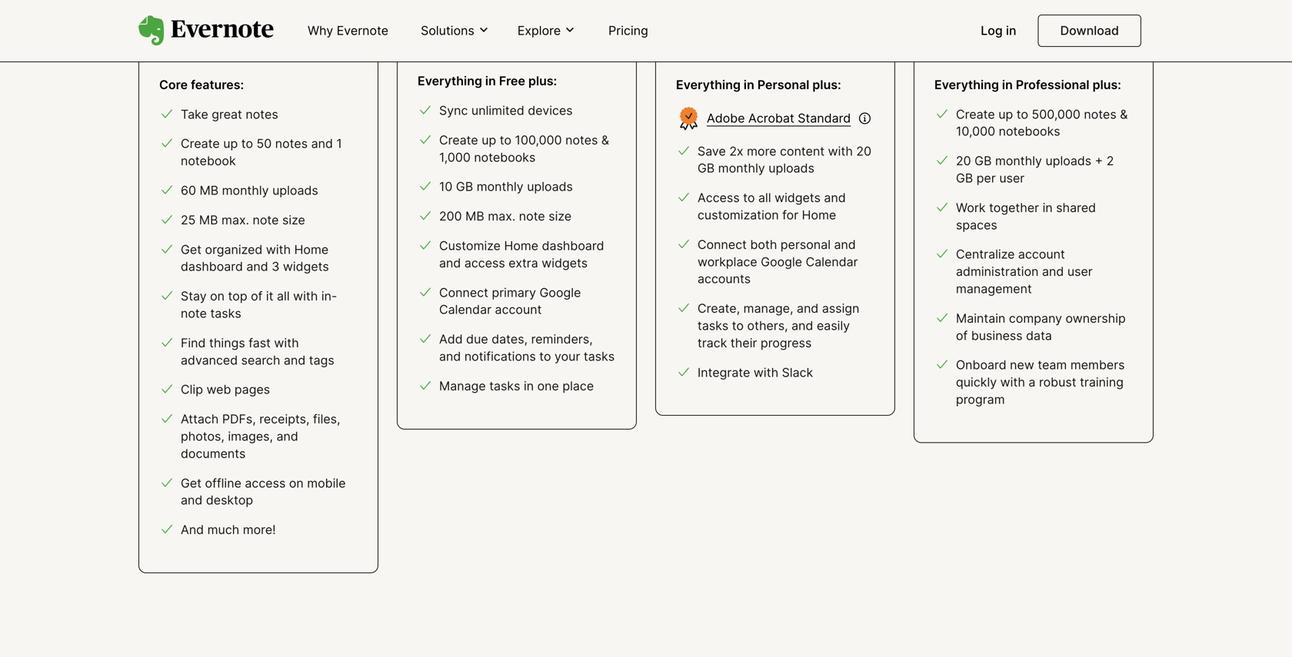 Task type: describe. For each thing, give the bounding box(es) containing it.
core features:
[[159, 77, 244, 92]]

progress
[[761, 336, 812, 351]]

your
[[555, 349, 580, 364]]

and up progress
[[792, 318, 813, 333]]

advanced
[[181, 353, 238, 368]]

assign
[[822, 301, 860, 316]]

60 mb monthly uploads
[[181, 183, 318, 198]]

work together in shared spaces
[[956, 200, 1096, 233]]

notebooks for 100,000
[[474, 150, 536, 165]]

data
[[1026, 328, 1052, 343]]

dates,
[[492, 332, 528, 347]]

500,000
[[1032, 107, 1081, 122]]

why
[[308, 23, 333, 38]]

200
[[439, 209, 462, 224]]

stay
[[181, 289, 207, 304]]

get for get started
[[224, 33, 245, 48]]

to inside create, manage, and assign tasks to others, and easily track their progress
[[732, 318, 744, 333]]

0 vertical spatial personal
[[516, 29, 567, 44]]

reminders,
[[531, 332, 593, 347]]

add
[[439, 332, 463, 347]]

training
[[1080, 375, 1124, 390]]

take
[[181, 107, 208, 122]]

create for create up to 500,000 notes & 10,000 notebooks
[[956, 107, 995, 122]]

and inside get offline access on mobile and desktop
[[181, 493, 203, 508]]

create for create up to 50 notes and 1 notebook
[[181, 136, 220, 151]]

2x
[[729, 144, 744, 159]]

new
[[1010, 358, 1035, 373]]

get started
[[224, 33, 293, 48]]

integrate
[[698, 365, 750, 380]]

manage tasks in one place
[[439, 379, 594, 394]]

evernote logo image
[[138, 15, 274, 46]]

1,000
[[439, 150, 471, 165]]

max. for organized
[[222, 213, 249, 228]]

plus: for everything in personal plus:
[[813, 77, 841, 92]]

& for create up to 500,000 notes & 10,000 notebooks
[[1120, 107, 1128, 122]]

free
[[499, 74, 525, 89]]

and inside attach pdfs, receipts, files, photos, images, and documents
[[277, 429, 298, 444]]

notes for create up to 50 notes and 1 notebook
[[275, 136, 308, 151]]

everything in professional plus:
[[935, 77, 1121, 92]]

others,
[[747, 318, 788, 333]]

in-
[[321, 289, 337, 304]]

quickly
[[956, 375, 997, 390]]

connect primary google calendar account
[[439, 285, 581, 317]]

add due dates, reminders, and notifications to your tasks
[[439, 332, 615, 364]]

to inside add due dates, reminders, and notifications to your tasks
[[539, 349, 551, 364]]

pricing
[[609, 23, 648, 38]]

everything in free plus:
[[418, 74, 557, 89]]

up for 500,000
[[999, 107, 1013, 122]]

both
[[750, 237, 777, 252]]

in for everything in free plus:
[[485, 74, 496, 89]]

much
[[207, 523, 239, 538]]

take great notes
[[181, 107, 278, 122]]

gb left per
[[956, 171, 973, 186]]

note inside stay on top of it all with in- note tasks
[[181, 306, 207, 321]]

create up to 100,000 notes & 1,000 notebooks
[[439, 133, 609, 165]]

uploads for 60 mb monthly uploads
[[272, 183, 318, 198]]

up for 100,000
[[482, 133, 496, 148]]

with inside stay on top of it all with in- note tasks
[[293, 289, 318, 304]]

create up to 50 notes and 1 notebook
[[181, 136, 342, 169]]

notes for create up to 100,000 notes & 1,000 notebooks
[[565, 133, 598, 148]]

primary
[[492, 285, 536, 300]]

and inside the find things fast with advanced search and tags
[[284, 353, 306, 368]]

log in link
[[972, 17, 1026, 46]]

25
[[181, 213, 196, 228]]

100,000
[[515, 133, 562, 148]]

dashboard inside customize home dashboard and access extra widgets
[[542, 238, 604, 253]]

program
[[956, 392, 1005, 407]]

monthly for 20 gb monthly uploads + 2 gb per user
[[995, 154, 1042, 169]]

download link
[[1038, 15, 1142, 47]]

tasks inside create, manage, and assign tasks to others, and easily track their progress
[[698, 318, 729, 333]]

20 gb monthly uploads + 2 gb per user
[[956, 154, 1114, 186]]

gb up per
[[975, 154, 992, 169]]

plus: for everything in professional plus:
[[1093, 77, 1121, 92]]

unlimited
[[471, 103, 525, 118]]

pages
[[235, 382, 270, 397]]

monthly inside save 2x more content with 20 gb monthly uploads
[[718, 161, 765, 176]]

in for log in
[[1006, 23, 1017, 38]]

core
[[159, 77, 188, 92]]

choose for choose personal
[[467, 29, 512, 44]]

gb inside save 2x more content with 20 gb monthly uploads
[[698, 161, 715, 176]]

track
[[698, 336, 727, 351]]

account inside connect primary google calendar account
[[495, 302, 542, 317]]

and inside connect both personal and workplace google calendar accounts
[[834, 237, 856, 252]]

create for create up to 100,000 notes & 1,000 notebooks
[[439, 133, 478, 148]]

with inside the find things fast with advanced search and tags
[[274, 336, 299, 351]]

notes for create up to 500,000 notes & 10,000 notebooks
[[1084, 107, 1117, 122]]

with inside the get organized with home dashboard and 3 widgets
[[266, 242, 291, 257]]

choose teams link
[[933, 23, 1135, 58]]

professional
[[1016, 77, 1090, 92]]

of for business
[[956, 328, 968, 343]]

2
[[1107, 154, 1114, 169]]

desktop
[[206, 493, 253, 508]]

mb for 200
[[466, 209, 484, 224]]

size for 200 mb max. note size
[[549, 209, 572, 224]]

management
[[956, 282, 1032, 297]]

1
[[336, 136, 342, 151]]

documents
[[181, 446, 246, 461]]

uploads inside save 2x more content with 20 gb monthly uploads
[[769, 161, 815, 176]]

photos,
[[181, 429, 225, 444]]

home inside customize home dashboard and access extra widgets
[[504, 238, 539, 253]]

solutions
[[421, 23, 475, 38]]

fast
[[249, 336, 271, 351]]

for
[[783, 208, 799, 223]]

and up easily
[[797, 301, 819, 316]]

with left slack
[[754, 365, 779, 380]]

choose personal link
[[416, 19, 618, 54]]

started
[[249, 33, 293, 48]]

spaces
[[956, 218, 998, 233]]

connect both personal and workplace google calendar accounts
[[698, 237, 858, 287]]

teams
[[1039, 33, 1077, 48]]

up for 50
[[223, 136, 238, 151]]

1 horizontal spatial personal
[[758, 77, 810, 92]]

workplace
[[698, 254, 757, 269]]

customization
[[698, 208, 779, 223]]

pdfs,
[[222, 412, 256, 427]]

calendar inside connect primary google calendar account
[[439, 302, 492, 317]]

uploads for 10 gb monthly uploads
[[527, 179, 573, 194]]

& for create up to 100,000 notes & 1,000 notebooks
[[601, 133, 609, 148]]

connect for connect both personal and workplace google calendar accounts
[[698, 237, 747, 252]]

20 inside save 2x more content with 20 gb monthly uploads
[[856, 144, 872, 159]]

everything for everything in personal plus:
[[676, 77, 741, 92]]

maintain company ownership of business data
[[956, 311, 1126, 343]]

widgets inside access to all widgets and customization for home
[[775, 190, 821, 205]]

log in
[[981, 23, 1017, 38]]

monthly for 10 gb monthly uploads
[[477, 179, 524, 194]]

offline
[[205, 476, 241, 491]]

widgets inside customize home dashboard and access extra widgets
[[542, 256, 588, 271]]

tasks down notifications
[[489, 379, 520, 394]]

and inside add due dates, reminders, and notifications to your tasks
[[439, 349, 461, 364]]

save 2x more content with 20 gb monthly uploads
[[698, 144, 872, 176]]

evernote
[[337, 23, 389, 38]]

mb for 60
[[200, 183, 219, 198]]

on inside stay on top of it all with in- note tasks
[[210, 289, 225, 304]]

choose teams
[[990, 33, 1077, 48]]

mb for 25
[[199, 213, 218, 228]]

plus: for everything in free plus:
[[528, 74, 557, 89]]

files,
[[313, 412, 340, 427]]

and inside customize home dashboard and access extra widgets
[[439, 256, 461, 271]]

explore button
[[513, 22, 581, 39]]



Task type: vqa. For each thing, say whether or not it's contained in the screenshot.
the up inside the CREATE UP TO 500,000 NOTES & 10,000 NOTEBOOKS
yes



Task type: locate. For each thing, give the bounding box(es) containing it.
0 horizontal spatial calendar
[[439, 302, 492, 317]]

max.
[[488, 209, 516, 224], [222, 213, 249, 228]]

all
[[758, 190, 771, 205], [277, 289, 290, 304]]

notebooks inside create up to 100,000 notes & 1,000 notebooks
[[474, 150, 536, 165]]

everything up sync
[[418, 74, 482, 89]]

notes inside create up to 50 notes and 1 notebook
[[275, 136, 308, 151]]

uploads down create up to 100,000 notes & 1,000 notebooks
[[527, 179, 573, 194]]

to
[[1017, 107, 1028, 122], [500, 133, 512, 148], [241, 136, 253, 151], [743, 190, 755, 205], [732, 318, 744, 333], [539, 349, 551, 364]]

size down 60 mb monthly uploads
[[282, 213, 305, 228]]

+
[[1095, 154, 1103, 169]]

work
[[956, 200, 986, 215]]

1 horizontal spatial all
[[758, 190, 771, 205]]

0 vertical spatial account
[[1018, 247, 1065, 262]]

with left in- on the left top of the page
[[293, 289, 318, 304]]

and left tags
[[284, 353, 306, 368]]

on inside get offline access on mobile and desktop
[[289, 476, 304, 491]]

in left the shared
[[1043, 200, 1053, 215]]

connect up workplace
[[698, 237, 747, 252]]

company
[[1009, 311, 1062, 326]]

notebooks down 500,000
[[999, 124, 1061, 139]]

with right fast
[[274, 336, 299, 351]]

in right 'log'
[[1006, 23, 1017, 38]]

devices
[[528, 103, 573, 118]]

0 horizontal spatial create
[[181, 136, 220, 151]]

connect inside connect primary google calendar account
[[439, 285, 488, 300]]

1 horizontal spatial calendar
[[806, 254, 858, 269]]

0 horizontal spatial &
[[601, 133, 609, 148]]

notes inside create up to 100,000 notes & 1,000 notebooks
[[565, 133, 598, 148]]

dashboard down organized
[[181, 259, 243, 274]]

1 vertical spatial notebooks
[[474, 150, 536, 165]]

uploads down create up to 50 notes and 1 notebook
[[272, 183, 318, 198]]

clip
[[181, 382, 203, 397]]

& inside create up to 100,000 notes & 1,000 notebooks
[[601, 133, 609, 148]]

everything in personal plus:
[[676, 77, 841, 92]]

2 horizontal spatial create
[[956, 107, 995, 122]]

in left professional
[[1002, 77, 1013, 92]]

and down receipts,
[[277, 429, 298, 444]]

1 vertical spatial all
[[277, 289, 290, 304]]

of inside stay on top of it all with in- note tasks
[[251, 289, 263, 304]]

and left 3
[[246, 259, 268, 274]]

notes right 50
[[275, 136, 308, 151]]

to inside access to all widgets and customization for home
[[743, 190, 755, 205]]

and right "personal"
[[834, 237, 856, 252]]

in left free
[[485, 74, 496, 89]]

with inside save 2x more content with 20 gb monthly uploads
[[828, 144, 853, 159]]

and up company
[[1042, 264, 1064, 279]]

20 inside '20 gb monthly uploads + 2 gb per user'
[[956, 154, 971, 169]]

up inside create up to 100,000 notes & 1,000 notebooks
[[482, 133, 496, 148]]

tasks inside stay on top of it all with in- note tasks
[[210, 306, 241, 321]]

connect down customize
[[439, 285, 488, 300]]

home inside the get organized with home dashboard and 3 widgets
[[294, 242, 329, 257]]

monthly down 2x
[[718, 161, 765, 176]]

solutions button
[[416, 22, 495, 39]]

home inside access to all widgets and customization for home
[[802, 208, 836, 223]]

a
[[1029, 375, 1036, 390]]

50
[[257, 136, 272, 151]]

uploads down content
[[769, 161, 815, 176]]

stay on top of it all with in- note tasks
[[181, 289, 337, 321]]

home up extra
[[504, 238, 539, 253]]

notebooks for 500,000
[[999, 124, 1061, 139]]

1 horizontal spatial user
[[1068, 264, 1093, 279]]

2 horizontal spatial everything
[[935, 77, 999, 92]]

tasks down top
[[210, 306, 241, 321]]

to left 'your'
[[539, 349, 551, 364]]

images,
[[228, 429, 273, 444]]

with inside onboard new team members quickly with a robust training program
[[1001, 375, 1025, 390]]

easily
[[817, 318, 850, 333]]

everything for everything in professional plus:
[[935, 77, 999, 92]]

and much more!
[[181, 523, 276, 538]]

find
[[181, 336, 206, 351]]

download
[[1060, 23, 1119, 38]]

access up desktop
[[245, 476, 286, 491]]

monthly for 60 mb monthly uploads
[[222, 183, 269, 198]]

1 vertical spatial dashboard
[[181, 259, 243, 274]]

monthly up 25 mb max. note size
[[222, 183, 269, 198]]

1 horizontal spatial notebooks
[[999, 124, 1061, 139]]

2 horizontal spatial plus:
[[1093, 77, 1121, 92]]

top
[[228, 289, 247, 304]]

of down maintain
[[956, 328, 968, 343]]

1 vertical spatial personal
[[758, 77, 810, 92]]

and inside the get organized with home dashboard and 3 widgets
[[246, 259, 268, 274]]

mb
[[200, 183, 219, 198], [466, 209, 484, 224], [199, 213, 218, 228]]

dashboard inside the get organized with home dashboard and 3 widgets
[[181, 259, 243, 274]]

0 horizontal spatial plus:
[[528, 74, 557, 89]]

google down both
[[761, 254, 802, 269]]

size for 25 mb max. note size
[[282, 213, 305, 228]]

0 vertical spatial all
[[758, 190, 771, 205]]

20 right content
[[856, 144, 872, 159]]

1 vertical spatial account
[[495, 302, 542, 317]]

to down sync unlimited devices
[[500, 133, 512, 148]]

create up notebook
[[181, 136, 220, 151]]

get for get offline access on mobile and desktop
[[181, 476, 202, 491]]

widgets
[[775, 190, 821, 205], [542, 256, 588, 271], [283, 259, 329, 274]]

1 horizontal spatial create
[[439, 133, 478, 148]]

0 horizontal spatial note
[[181, 306, 207, 321]]

adobe acrobat standard link
[[675, 106, 876, 143]]

all up customization
[[758, 190, 771, 205]]

0 vertical spatial notebooks
[[999, 124, 1061, 139]]

max. down 10 gb monthly uploads
[[488, 209, 516, 224]]

due
[[466, 332, 488, 347]]

0 vertical spatial of
[[251, 289, 263, 304]]

and inside centralize account administration and user management
[[1042, 264, 1064, 279]]

plus: right professional
[[1093, 77, 1121, 92]]

and left "1"
[[311, 136, 333, 151]]

standard
[[798, 111, 851, 126]]

0 vertical spatial &
[[1120, 107, 1128, 122]]

mb right 25
[[199, 213, 218, 228]]

connect inside connect both personal and workplace google calendar accounts
[[698, 237, 747, 252]]

& inside "create up to 500,000 notes & 10,000 notebooks"
[[1120, 107, 1128, 122]]

up down unlimited
[[482, 133, 496, 148]]

note down 10 gb monthly uploads
[[519, 209, 545, 224]]

0 horizontal spatial personal
[[516, 29, 567, 44]]

to inside create up to 50 notes and 1 notebook
[[241, 136, 253, 151]]

ownership
[[1066, 311, 1126, 326]]

1 vertical spatial on
[[289, 476, 304, 491]]

adobe
[[707, 111, 745, 126]]

note down 60 mb monthly uploads
[[253, 213, 279, 228]]

of left it on the top left
[[251, 289, 263, 304]]

manage,
[[744, 301, 794, 316]]

1 horizontal spatial choose
[[990, 33, 1035, 48]]

up
[[999, 107, 1013, 122], [482, 133, 496, 148], [223, 136, 238, 151]]

on left "mobile"
[[289, 476, 304, 491]]

mb right 60
[[200, 183, 219, 198]]

get left started
[[224, 33, 245, 48]]

get inside 'link'
[[224, 33, 245, 48]]

1 vertical spatial &
[[601, 133, 609, 148]]

in left one
[[524, 379, 534, 394]]

great
[[212, 107, 242, 122]]

to inside create up to 100,000 notes & 1,000 notebooks
[[500, 133, 512, 148]]

1 horizontal spatial size
[[549, 209, 572, 224]]

0 horizontal spatial connect
[[439, 285, 488, 300]]

centralize
[[956, 247, 1015, 262]]

notes inside "create up to 500,000 notes & 10,000 notebooks"
[[1084, 107, 1117, 122]]

1 horizontal spatial max.
[[488, 209, 516, 224]]

uploads for 20 gb monthly uploads + 2 gb per user
[[1046, 154, 1092, 169]]

get organized with home dashboard and 3 widgets
[[181, 242, 329, 274]]

user right per
[[999, 171, 1025, 186]]

notes down devices
[[565, 133, 598, 148]]

to up customization
[[743, 190, 755, 205]]

0 horizontal spatial max.
[[222, 213, 249, 228]]

widgets inside the get organized with home dashboard and 3 widgets
[[283, 259, 329, 274]]

of inside the maintain company ownership of business data
[[956, 328, 968, 343]]

gb
[[975, 154, 992, 169], [698, 161, 715, 176], [956, 171, 973, 186], [456, 179, 473, 194]]

plus: up devices
[[528, 74, 557, 89]]

all inside stay on top of it all with in- note tasks
[[277, 289, 290, 304]]

up down "everything in professional plus:"
[[999, 107, 1013, 122]]

1 horizontal spatial of
[[956, 328, 968, 343]]

1 horizontal spatial up
[[482, 133, 496, 148]]

2 vertical spatial get
[[181, 476, 202, 491]]

60
[[181, 183, 196, 198]]

home up in- on the left top of the page
[[294, 242, 329, 257]]

0 vertical spatial get
[[224, 33, 245, 48]]

and up and
[[181, 493, 203, 508]]

sync
[[439, 103, 468, 118]]

2 horizontal spatial home
[[802, 208, 836, 223]]

with left a
[[1001, 375, 1025, 390]]

all right it on the top left
[[277, 289, 290, 304]]

calendar down "personal"
[[806, 254, 858, 269]]

1 horizontal spatial note
[[253, 213, 279, 228]]

0 horizontal spatial 20
[[856, 144, 872, 159]]

place
[[563, 379, 594, 394]]

monthly inside '20 gb monthly uploads + 2 gb per user'
[[995, 154, 1042, 169]]

0 horizontal spatial size
[[282, 213, 305, 228]]

1 horizontal spatial everything
[[676, 77, 741, 92]]

plus: up standard
[[813, 77, 841, 92]]

0 horizontal spatial user
[[999, 171, 1025, 186]]

0 horizontal spatial dashboard
[[181, 259, 243, 274]]

to up their on the bottom
[[732, 318, 744, 333]]

everything for everything in free plus:
[[418, 74, 482, 89]]

google
[[761, 254, 802, 269], [540, 285, 581, 300]]

0 horizontal spatial home
[[294, 242, 329, 257]]

get left offline
[[181, 476, 202, 491]]

tags
[[309, 353, 334, 368]]

& right 100,000
[[601, 133, 609, 148]]

all inside access to all widgets and customization for home
[[758, 190, 771, 205]]

0 vertical spatial calendar
[[806, 254, 858, 269]]

1 horizontal spatial &
[[1120, 107, 1128, 122]]

more!
[[243, 523, 276, 538]]

user inside '20 gb monthly uploads + 2 gb per user'
[[999, 171, 1025, 186]]

with down standard
[[828, 144, 853, 159]]

account inside centralize account administration and user management
[[1018, 247, 1065, 262]]

business
[[971, 328, 1023, 343]]

0 vertical spatial connect
[[698, 237, 747, 252]]

to down "everything in professional plus:"
[[1017, 107, 1028, 122]]

home right for at the top of page
[[802, 208, 836, 223]]

notifications
[[464, 349, 536, 364]]

in inside the work together in shared spaces
[[1043, 200, 1053, 215]]

of for it
[[251, 289, 263, 304]]

1 vertical spatial calendar
[[439, 302, 492, 317]]

get started link
[[158, 23, 359, 58]]

receipts,
[[259, 412, 310, 427]]

calendar inside connect both personal and workplace google calendar accounts
[[806, 254, 858, 269]]

choose
[[467, 29, 512, 44], [990, 33, 1035, 48]]

personal up free
[[516, 29, 567, 44]]

up inside create up to 50 notes and 1 notebook
[[223, 136, 238, 151]]

widgets right 3
[[283, 259, 329, 274]]

get offline access on mobile and desktop
[[181, 476, 346, 508]]

monthly
[[995, 154, 1042, 169], [718, 161, 765, 176], [477, 179, 524, 194], [222, 183, 269, 198]]

calendar
[[806, 254, 858, 269], [439, 302, 492, 317]]

1 horizontal spatial on
[[289, 476, 304, 491]]

personal up "adobe acrobat standard"
[[758, 77, 810, 92]]

0 horizontal spatial account
[[495, 302, 542, 317]]

1 vertical spatial access
[[245, 476, 286, 491]]

and down add on the left
[[439, 349, 461, 364]]

note down stay
[[181, 306, 207, 321]]

acrobat
[[749, 111, 794, 126]]

note for organized
[[253, 213, 279, 228]]

dashboard
[[542, 238, 604, 253], [181, 259, 243, 274]]

widgets right extra
[[542, 256, 588, 271]]

0 horizontal spatial everything
[[418, 74, 482, 89]]

note for home
[[519, 209, 545, 224]]

one
[[537, 379, 559, 394]]

pricing link
[[599, 17, 658, 46]]

find things fast with advanced search and tags
[[181, 336, 334, 368]]

create inside create up to 100,000 notes & 1,000 notebooks
[[439, 133, 478, 148]]

1 horizontal spatial 20
[[956, 154, 971, 169]]

create inside "create up to 500,000 notes & 10,000 notebooks"
[[956, 107, 995, 122]]

1 horizontal spatial account
[[1018, 247, 1065, 262]]

get for get organized with home dashboard and 3 widgets
[[181, 242, 202, 257]]

calendar up due
[[439, 302, 492, 317]]

1 horizontal spatial home
[[504, 238, 539, 253]]

0 horizontal spatial on
[[210, 289, 225, 304]]

0 vertical spatial on
[[210, 289, 225, 304]]

1 vertical spatial google
[[540, 285, 581, 300]]

widgets up for at the top of page
[[775, 190, 821, 205]]

in
[[1006, 23, 1017, 38], [485, 74, 496, 89], [744, 77, 755, 92], [1002, 77, 1013, 92], [1043, 200, 1053, 215], [524, 379, 534, 394]]

notebook
[[181, 154, 236, 169]]

connect for connect primary google calendar account
[[439, 285, 488, 300]]

0 vertical spatial dashboard
[[542, 238, 604, 253]]

mb right 200
[[466, 209, 484, 224]]

get inside get offline access on mobile and desktop
[[181, 476, 202, 491]]

0 vertical spatial google
[[761, 254, 802, 269]]

plus:
[[528, 74, 557, 89], [813, 77, 841, 92], [1093, 77, 1121, 92]]

size up customize home dashboard and access extra widgets
[[549, 209, 572, 224]]

20 down 10,000 on the right top of page
[[956, 154, 971, 169]]

choose for choose teams
[[990, 33, 1035, 48]]

content
[[780, 144, 825, 159]]

&
[[1120, 107, 1128, 122], [601, 133, 609, 148]]

to inside "create up to 500,000 notes & 10,000 notebooks"
[[1017, 107, 1028, 122]]

create inside create up to 50 notes and 1 notebook
[[181, 136, 220, 151]]

user up ownership
[[1068, 264, 1093, 279]]

notes right 500,000
[[1084, 107, 1117, 122]]

access inside customize home dashboard and access extra widgets
[[464, 256, 505, 271]]

0 horizontal spatial widgets
[[283, 259, 329, 274]]

notebooks inside "create up to 500,000 notes & 10,000 notebooks"
[[999, 124, 1061, 139]]

get inside the get organized with home dashboard and 3 widgets
[[181, 242, 202, 257]]

0 horizontal spatial choose
[[467, 29, 512, 44]]

gb down save
[[698, 161, 715, 176]]

in for everything in professional plus:
[[1002, 77, 1013, 92]]

0 horizontal spatial notebooks
[[474, 150, 536, 165]]

save
[[698, 144, 726, 159]]

1 horizontal spatial connect
[[698, 237, 747, 252]]

everything up adobe
[[676, 77, 741, 92]]

1 horizontal spatial google
[[761, 254, 802, 269]]

web
[[207, 382, 231, 397]]

in up acrobat
[[744, 77, 755, 92]]

1 horizontal spatial plus:
[[813, 77, 841, 92]]

0 horizontal spatial google
[[540, 285, 581, 300]]

google inside connect primary google calendar account
[[540, 285, 581, 300]]

together
[[989, 200, 1039, 215]]

1 horizontal spatial access
[[464, 256, 505, 271]]

in for everything in personal plus:
[[744, 77, 755, 92]]

to left 50
[[241, 136, 253, 151]]

explore
[[518, 23, 561, 38]]

members
[[1071, 358, 1125, 373]]

1 vertical spatial of
[[956, 328, 968, 343]]

0 horizontal spatial of
[[251, 289, 263, 304]]

monthly up 200 mb max. note size
[[477, 179, 524, 194]]

2 horizontal spatial up
[[999, 107, 1013, 122]]

1 horizontal spatial dashboard
[[542, 238, 604, 253]]

max. for home
[[488, 209, 516, 224]]

access down customize
[[464, 256, 505, 271]]

and inside access to all widgets and customization for home
[[824, 190, 846, 205]]

notebooks up 10 gb monthly uploads
[[474, 150, 536, 165]]

200 mb max. note size
[[439, 209, 572, 224]]

customize home dashboard and access extra widgets
[[439, 238, 604, 271]]

account down primary
[[495, 302, 542, 317]]

and down customize
[[439, 256, 461, 271]]

per
[[977, 171, 996, 186]]

gb right 10
[[456, 179, 473, 194]]

notes up 50
[[246, 107, 278, 122]]

up inside "create up to 500,000 notes & 10,000 notebooks"
[[999, 107, 1013, 122]]

access inside get offline access on mobile and desktop
[[245, 476, 286, 491]]

access
[[698, 190, 740, 205]]

up up notebook
[[223, 136, 238, 151]]

tasks up track
[[698, 318, 729, 333]]

0 horizontal spatial access
[[245, 476, 286, 491]]

google inside connect both personal and workplace google calendar accounts
[[761, 254, 802, 269]]

of
[[251, 289, 263, 304], [956, 328, 968, 343]]

uploads inside '20 gb monthly uploads + 2 gb per user'
[[1046, 154, 1092, 169]]

1 vertical spatial get
[[181, 242, 202, 257]]

dashboard down 200 mb max. note size
[[542, 238, 604, 253]]

things
[[209, 336, 245, 351]]

clip web pages
[[181, 382, 270, 397]]

search
[[241, 353, 280, 368]]

with up 3
[[266, 242, 291, 257]]

sync unlimited devices
[[439, 103, 573, 118]]

0 horizontal spatial up
[[223, 136, 238, 151]]

create up 10,000 on the right top of page
[[956, 107, 995, 122]]

2 horizontal spatial note
[[519, 209, 545, 224]]

25 mb max. note size
[[181, 213, 305, 228]]

tasks right 'your'
[[584, 349, 615, 364]]

0 horizontal spatial all
[[277, 289, 290, 304]]

1 vertical spatial connect
[[439, 285, 488, 300]]

and inside create up to 50 notes and 1 notebook
[[311, 136, 333, 151]]

and up "personal"
[[824, 190, 846, 205]]

1 vertical spatial user
[[1068, 264, 1093, 279]]

1 horizontal spatial widgets
[[542, 256, 588, 271]]

monthly up per
[[995, 154, 1042, 169]]

10 gb monthly uploads
[[439, 179, 573, 194]]

robust
[[1039, 375, 1077, 390]]

2 horizontal spatial widgets
[[775, 190, 821, 205]]

why evernote
[[308, 23, 389, 38]]

max. up organized
[[222, 213, 249, 228]]

0 vertical spatial user
[[999, 171, 1025, 186]]

user inside centralize account administration and user management
[[1068, 264, 1093, 279]]

tasks inside add due dates, reminders, and notifications to your tasks
[[584, 349, 615, 364]]

create up 1,000
[[439, 133, 478, 148]]

0 vertical spatial access
[[464, 256, 505, 271]]

it
[[266, 289, 273, 304]]

everything up 10,000 on the right top of page
[[935, 77, 999, 92]]



